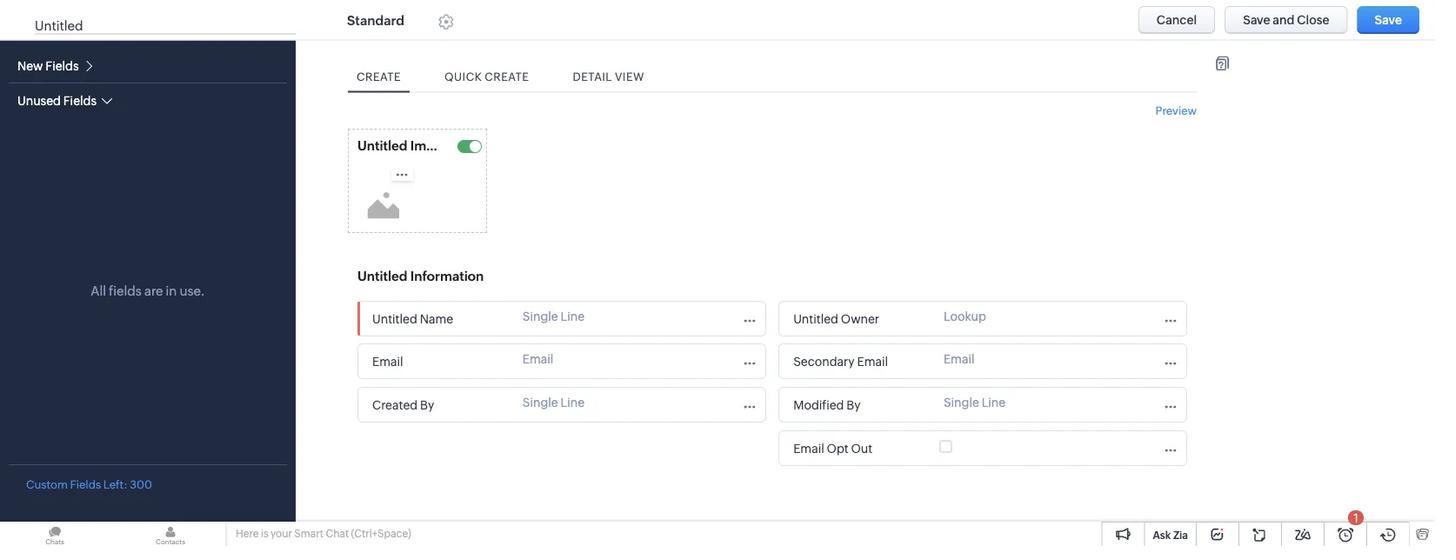 Task type: locate. For each thing, give the bounding box(es) containing it.
fields for new
[[46, 59, 79, 73]]

name
[[129, 5, 164, 19]]

fields left the left:
[[70, 479, 101, 492]]

None text field
[[367, 307, 510, 330], [789, 349, 931, 373], [789, 393, 931, 416], [367, 307, 510, 330], [789, 349, 931, 373], [789, 393, 931, 416]]

fields
[[46, 59, 79, 73], [70, 479, 101, 492]]

quick
[[445, 70, 482, 83]]

None text field
[[353, 134, 440, 157], [353, 264, 527, 288], [789, 307, 931, 330], [367, 349, 510, 373], [367, 393, 510, 416], [789, 436, 902, 460], [353, 134, 440, 157], [353, 264, 527, 288], [789, 307, 931, 330], [367, 349, 510, 373], [367, 393, 510, 416], [789, 436, 902, 460]]

quick create
[[445, 70, 529, 83]]

detail
[[573, 70, 612, 83]]

custom
[[26, 479, 68, 492]]

300
[[130, 479, 152, 492]]

create
[[357, 70, 401, 83], [485, 70, 529, 83]]

1 horizontal spatial create
[[485, 70, 529, 83]]

custom fields left: 300
[[26, 479, 152, 492]]

in
[[166, 283, 177, 299]]

1 vertical spatial fields
[[70, 479, 101, 492]]

None button
[[1139, 6, 1216, 34], [1225, 6, 1348, 34], [1358, 6, 1420, 34], [1139, 6, 1216, 34], [1225, 6, 1348, 34], [1358, 6, 1420, 34]]

0 horizontal spatial create
[[357, 70, 401, 83]]

all
[[91, 283, 106, 299]]

view
[[615, 70, 645, 83]]

use.
[[180, 283, 205, 299]]

create down the 'standard'
[[357, 70, 401, 83]]

left:
[[103, 479, 128, 492]]

2 create from the left
[[485, 70, 529, 83]]

0 vertical spatial fields
[[46, 59, 79, 73]]

contacts image
[[116, 522, 225, 546]]

new fields link
[[17, 58, 95, 73]]

fields right the new
[[46, 59, 79, 73]]

create right quick
[[485, 70, 529, 83]]

chat
[[326, 528, 349, 540]]



Task type: describe. For each thing, give the bounding box(es) containing it.
ask
[[1153, 530, 1172, 541]]

new
[[17, 59, 43, 73]]

your
[[271, 528, 292, 540]]

enter module name untitled
[[35, 5, 164, 34]]

preview
[[1156, 104, 1197, 117]]

create link
[[348, 61, 410, 92]]

quick create link
[[436, 61, 538, 92]]

detail view link
[[564, 61, 653, 92]]

fields for custom
[[70, 479, 101, 492]]

here
[[236, 528, 259, 540]]

module
[[75, 5, 127, 19]]

standard
[[347, 13, 405, 28]]

zia
[[1174, 530, 1189, 541]]

chats image
[[0, 522, 110, 546]]

ask zia
[[1153, 530, 1189, 541]]

fields
[[109, 283, 142, 299]]

is
[[261, 528, 269, 540]]

enter
[[35, 5, 73, 19]]

new fields
[[17, 59, 79, 73]]

1
[[1354, 511, 1359, 525]]

smart
[[294, 528, 324, 540]]

detail view
[[573, 70, 645, 83]]

all fields are in use.
[[91, 283, 205, 299]]

(ctrl+space)
[[351, 528, 411, 540]]

1 create from the left
[[357, 70, 401, 83]]

untitled
[[35, 18, 83, 34]]

are
[[144, 283, 163, 299]]

here is your smart chat (ctrl+space)
[[236, 528, 411, 540]]



Task type: vqa. For each thing, say whether or not it's contained in the screenshot.
Name
yes



